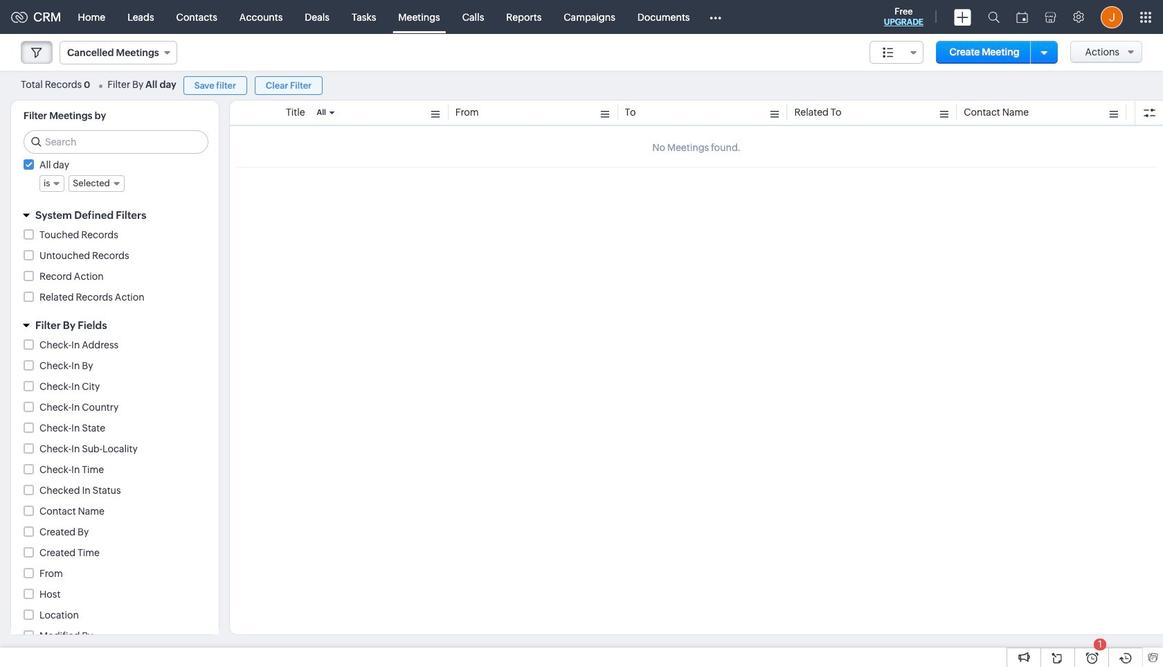 Task type: locate. For each thing, give the bounding box(es) containing it.
profile element
[[1093, 0, 1132, 34]]

None field
[[60, 41, 177, 64], [870, 41, 924, 64], [39, 175, 65, 192], [69, 175, 125, 192], [60, 41, 177, 64], [39, 175, 65, 192], [69, 175, 125, 192]]

search element
[[980, 0, 1008, 34]]

Search text field
[[24, 131, 208, 153]]

create menu image
[[954, 9, 972, 25]]

create menu element
[[946, 0, 980, 34]]



Task type: vqa. For each thing, say whether or not it's contained in the screenshot.
logo
yes



Task type: describe. For each thing, give the bounding box(es) containing it.
profile image
[[1101, 6, 1123, 28]]

logo image
[[11, 11, 28, 23]]

size image
[[883, 46, 894, 59]]

none field size
[[870, 41, 924, 64]]

search image
[[988, 11, 1000, 23]]

Other Modules field
[[701, 6, 731, 28]]

calendar image
[[1017, 11, 1029, 23]]



